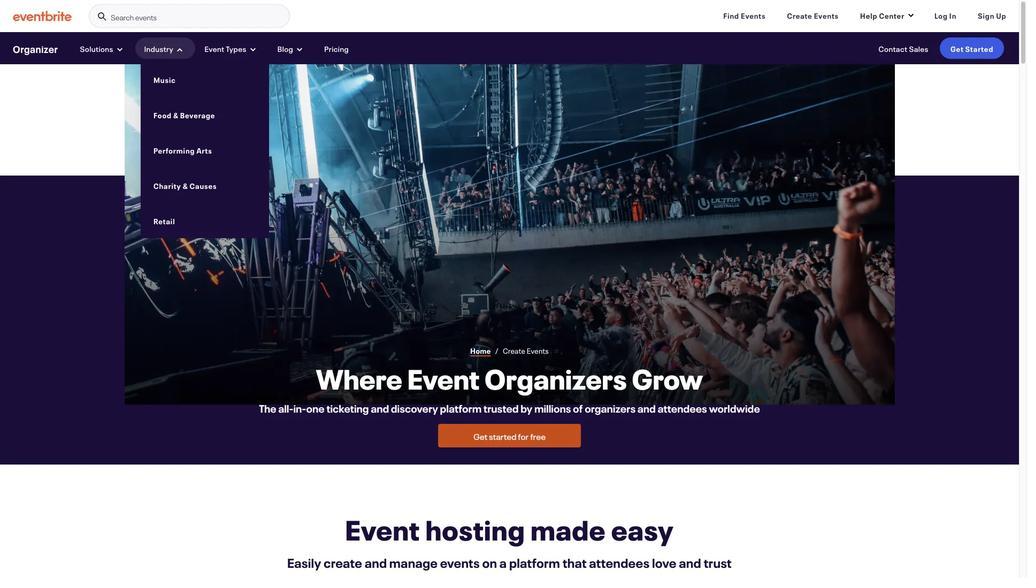 Task type: locate. For each thing, give the bounding box(es) containing it.
free
[[530, 429, 546, 442]]

0 horizontal spatial started
[[489, 429, 517, 442]]

performing arts link
[[153, 141, 256, 159]]

and right create on the bottom left of page
[[365, 553, 387, 571]]

& left causes
[[183, 180, 188, 190]]

contact
[[879, 43, 908, 54]]

event
[[205, 43, 225, 54], [408, 361, 480, 397], [345, 512, 420, 548]]

started right get
[[966, 43, 994, 54]]

0 horizontal spatial platform
[[440, 399, 482, 416]]

1 vertical spatial started
[[489, 429, 517, 442]]

on
[[482, 553, 497, 571]]

&
[[173, 109, 179, 120], [183, 180, 188, 190]]

events inside event hosting made easy easily create and manage events on a platform that attendees love and trust
[[440, 553, 480, 571]]

event inside secondary organizer "element"
[[205, 43, 225, 54]]

0 horizontal spatial events
[[527, 345, 549, 356]]

started
[[966, 43, 994, 54], [489, 429, 517, 442]]

1 horizontal spatial events
[[741, 10, 766, 20]]

& right food
[[173, 109, 179, 120]]

a
[[500, 553, 507, 571]]

event up discovery
[[408, 361, 480, 397]]

the
[[259, 399, 276, 416]]

create
[[787, 10, 813, 20], [503, 345, 526, 356]]

that
[[563, 553, 587, 571]]

0 horizontal spatial create
[[503, 345, 526, 356]]

help center
[[861, 10, 905, 20]]

charity & causes link
[[153, 176, 256, 194]]

find events
[[724, 10, 766, 20]]

one
[[306, 399, 325, 416]]

get started for free link
[[438, 424, 581, 448]]

started left for
[[489, 429, 517, 442]]

search events
[[111, 11, 157, 22]]

beverage
[[180, 109, 215, 120]]

attendees down the grow
[[658, 399, 707, 416]]

started inside secondary organizer "element"
[[966, 43, 994, 54]]

events left on
[[440, 553, 480, 571]]

1 vertical spatial attendees
[[589, 553, 650, 571]]

food & beverage link
[[153, 105, 256, 124]]

2 vertical spatial event
[[345, 512, 420, 548]]

contact sales link
[[875, 37, 933, 59]]

attendees inside event hosting made easy easily create and manage events on a platform that attendees love and trust
[[589, 553, 650, 571]]

and right love
[[679, 553, 702, 571]]

events inside create events link
[[814, 10, 839, 20]]

event up manage in the left of the page
[[345, 512, 420, 548]]

all-
[[278, 399, 294, 416]]

organizer
[[13, 41, 58, 55]]

events
[[741, 10, 766, 20], [814, 10, 839, 20], [527, 345, 549, 356]]

1 vertical spatial create
[[503, 345, 526, 356]]

1 horizontal spatial started
[[966, 43, 994, 54]]

love
[[652, 553, 677, 571]]

retail link
[[153, 211, 256, 230]]

event left types
[[205, 43, 225, 54]]

0 vertical spatial platform
[[440, 399, 482, 416]]

attendees
[[658, 399, 707, 416], [589, 553, 650, 571]]

platform
[[440, 399, 482, 416], [509, 553, 560, 571]]

1 vertical spatial event
[[408, 361, 480, 397]]

get started
[[951, 43, 994, 54]]

1 horizontal spatial events
[[440, 553, 480, 571]]

started inside button
[[489, 429, 517, 442]]

contact sales
[[879, 43, 929, 54]]

home
[[471, 345, 491, 356]]

discovery
[[391, 399, 438, 416]]

events
[[135, 11, 157, 22], [440, 553, 480, 571]]

0 vertical spatial &
[[173, 109, 179, 120]]

events for find events
[[741, 10, 766, 20]]

grow
[[632, 361, 703, 397]]

1 horizontal spatial &
[[183, 180, 188, 190]]

1 vertical spatial platform
[[509, 553, 560, 571]]

2 horizontal spatial events
[[814, 10, 839, 20]]

1 horizontal spatial attendees
[[658, 399, 707, 416]]

create inside create events link
[[787, 10, 813, 20]]

0 horizontal spatial attendees
[[589, 553, 650, 571]]

create events
[[787, 10, 839, 20]]

0 horizontal spatial &
[[173, 109, 179, 120]]

0 vertical spatial event
[[205, 43, 225, 54]]

platform up get
[[440, 399, 482, 416]]

performing
[[153, 144, 195, 155]]

sign up link
[[970, 4, 1015, 26]]

1 horizontal spatial create
[[787, 10, 813, 20]]

log in link
[[926, 4, 966, 26]]

0 vertical spatial events
[[135, 11, 157, 22]]

charity
[[153, 180, 181, 190]]

event types
[[205, 43, 247, 54]]

events right find at the right of the page
[[741, 10, 766, 20]]

events right search
[[135, 11, 157, 22]]

get started for free button
[[438, 424, 581, 448]]

& for food
[[173, 109, 179, 120]]

in-
[[294, 399, 306, 416]]

0 vertical spatial attendees
[[658, 399, 707, 416]]

1 vertical spatial events
[[440, 553, 480, 571]]

ticketing
[[327, 399, 369, 416]]

0 horizontal spatial events
[[135, 11, 157, 22]]

0 vertical spatial started
[[966, 43, 994, 54]]

hosting
[[426, 512, 525, 548]]

food & beverage
[[153, 109, 215, 120]]

trust
[[704, 553, 732, 571]]

for
[[518, 429, 529, 442]]

platform right "a" on the left bottom of the page
[[509, 553, 560, 571]]

1 vertical spatial &
[[183, 180, 188, 190]]

attendees down easy
[[589, 553, 650, 571]]

and down the grow
[[638, 399, 656, 416]]

made
[[531, 512, 606, 548]]

event inside event hosting made easy easily create and manage events on a platform that attendees love and trust
[[345, 512, 420, 548]]

events up organizers
[[527, 345, 549, 356]]

event for hosting
[[345, 512, 420, 548]]

types
[[226, 43, 247, 54]]

events inside find events link
[[741, 10, 766, 20]]

1 horizontal spatial platform
[[509, 553, 560, 571]]

get started for free
[[474, 429, 546, 442]]

0 vertical spatial create
[[787, 10, 813, 20]]

events left help
[[814, 10, 839, 20]]

and
[[371, 399, 389, 416], [638, 399, 656, 416], [365, 553, 387, 571], [679, 553, 702, 571]]

attendees inside home / create events where event organizers grow the all-in-one ticketing and discovery platform trusted by millions of organizers and attendees worldwide
[[658, 399, 707, 416]]



Task type: vqa. For each thing, say whether or not it's contained in the screenshot.
Beverage
yes



Task type: describe. For each thing, give the bounding box(es) containing it.
easy
[[612, 512, 674, 548]]

create inside home / create events where event organizers grow the all-in-one ticketing and discovery platform trusted by millions of organizers and attendees worldwide
[[503, 345, 526, 356]]

millions
[[535, 399, 571, 416]]

events inside button
[[135, 11, 157, 22]]

center
[[879, 10, 905, 20]]

music
[[153, 74, 176, 84]]

organizers
[[485, 361, 627, 397]]

charity & causes
[[153, 180, 217, 190]]

sales
[[910, 43, 929, 54]]

events inside home / create events where event organizers grow the all-in-one ticketing and discovery platform trusted by millions of organizers and attendees worldwide
[[527, 345, 549, 356]]

platform inside event hosting made easy easily create and manage events on a platform that attendees love and trust
[[509, 553, 560, 571]]

retail
[[153, 215, 175, 226]]

music link
[[153, 70, 256, 88]]

started for get
[[966, 43, 994, 54]]

help
[[861, 10, 878, 20]]

create events link
[[779, 4, 848, 26]]

of
[[573, 399, 583, 416]]

blog
[[278, 43, 293, 54]]

get
[[474, 429, 488, 442]]

worldwide
[[709, 399, 760, 416]]

log
[[935, 10, 948, 20]]

event inside home / create events where event organizers grow the all-in-one ticketing and discovery platform trusted by millions of organizers and attendees worldwide
[[408, 361, 480, 397]]

event hosting made easy easily create and manage events on a platform that attendees love and trust
[[287, 512, 732, 571]]

home / create events where event organizers grow the all-in-one ticketing and discovery platform trusted by millions of organizers and attendees worldwide
[[259, 345, 760, 416]]

solutions
[[80, 43, 113, 54]]

search events button
[[89, 4, 290, 28]]

eventbrite image
[[13, 11, 72, 21]]

find
[[724, 10, 740, 20]]

sign up
[[978, 10, 1007, 20]]

platform inside home / create events where event organizers grow the all-in-one ticketing and discovery platform trusted by millions of organizers and attendees worldwide
[[440, 399, 482, 416]]

arts
[[197, 144, 212, 155]]

pricing link
[[321, 37, 353, 59]]

and right ticketing
[[371, 399, 389, 416]]

create
[[324, 553, 362, 571]]

where
[[316, 361, 403, 397]]

search
[[111, 11, 134, 22]]

pricing
[[324, 43, 349, 54]]

/
[[495, 345, 499, 356]]

& for charity
[[183, 180, 188, 190]]

manage
[[390, 553, 438, 571]]

events for create events
[[814, 10, 839, 20]]

by
[[521, 399, 533, 416]]

performing arts
[[153, 144, 212, 155]]

get
[[951, 43, 964, 54]]

started for get
[[489, 429, 517, 442]]

easily
[[287, 553, 321, 571]]

trusted
[[484, 399, 519, 416]]

log in
[[935, 10, 957, 20]]

up
[[997, 10, 1007, 20]]

event for types
[[205, 43, 225, 54]]

food
[[153, 109, 172, 120]]

find events link
[[715, 4, 775, 26]]

sign
[[978, 10, 995, 20]]

in
[[950, 10, 957, 20]]

secondary organizer element
[[0, 32, 1020, 238]]

home link
[[471, 345, 491, 357]]

organizers
[[585, 399, 636, 416]]

get started link
[[940, 37, 1005, 59]]

causes
[[190, 180, 217, 190]]

industry
[[144, 43, 174, 54]]

submenu element
[[141, 62, 269, 238]]



